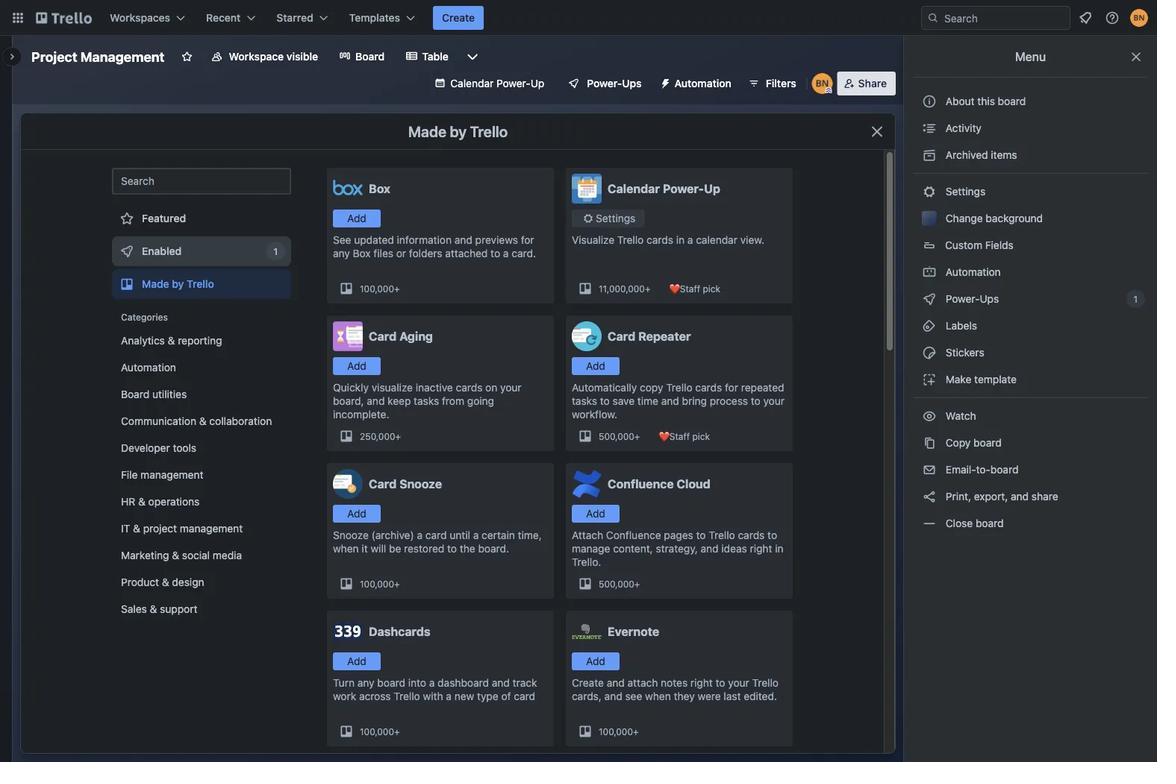 Task type: describe. For each thing, give the bounding box(es) containing it.
to-
[[976, 464, 990, 476]]

utilities
[[152, 389, 187, 401]]

2 500,000 from the top
[[599, 579, 634, 590]]

workspaces
[[110, 12, 170, 24]]

product & design link
[[112, 571, 291, 595]]

a up with
[[429, 677, 435, 690]]

0 vertical spatial box
[[369, 182, 390, 196]]

table
[[422, 50, 448, 63]]

add button for dashcards
[[333, 653, 381, 671]]

0 vertical spatial settings link
[[913, 180, 1148, 204]]

1 for power-ups
[[1133, 294, 1138, 305]]

copy
[[640, 382, 663, 394]]

power-ups button
[[557, 72, 651, 96]]

certain
[[482, 530, 515, 542]]

visualize trello cards in a calendar view.
[[572, 234, 764, 246]]

power- inside 'button'
[[587, 77, 622, 90]]

to inside see updated information and previews for any box files or folders attached to a card.
[[491, 247, 500, 260]]

background
[[986, 212, 1043, 225]]

1 500,000 from the top
[[599, 431, 634, 442]]

+ down time
[[634, 431, 640, 442]]

trello inside attach confluence pages to trello cards to manage content, strategy, and ideas right in trello.
[[709, 530, 735, 542]]

& for operations
[[138, 496, 145, 508]]

add button for confluence cloud
[[572, 505, 620, 523]]

visualize
[[372, 382, 413, 394]]

hr
[[121, 496, 135, 508]]

0 horizontal spatial by
[[172, 278, 184, 290]]

0 horizontal spatial made by trello
[[142, 278, 214, 290]]

& for support
[[150, 604, 157, 616]]

your inside automatically copy trello cards for repeated tasks to save time and bring process to your workflow.
[[763, 395, 785, 408]]

right inside create and attach notes right to your trello cards, and see when they were last edited.
[[690, 677, 713, 690]]

0 vertical spatial calendar
[[450, 77, 494, 90]]

new
[[454, 691, 474, 703]]

add for card aging
[[347, 360, 366, 372]]

product & design
[[121, 577, 204, 589]]

1 horizontal spatial snooze
[[399, 477, 442, 492]]

& for design
[[162, 577, 169, 589]]

management
[[80, 49, 165, 65]]

print, export, and share
[[943, 491, 1058, 503]]

close board link
[[913, 512, 1148, 536]]

product
[[121, 577, 159, 589]]

archived items
[[943, 149, 1017, 161]]

board for turn any board into a dashboard and track work across trello with a new type of card
[[377, 677, 405, 690]]

templates button
[[340, 6, 424, 30]]

❤️ for repeater
[[658, 431, 667, 442]]

trello.
[[572, 556, 601, 569]]

marketing
[[121, 550, 169, 562]]

settings for sm icon for settings
[[943, 185, 985, 198]]

trello inside create and attach notes right to your trello cards, and see when they were last edited.
[[752, 677, 779, 690]]

board for about this board
[[998, 95, 1026, 107]]

project
[[31, 49, 77, 65]]

and left share
[[1011, 491, 1029, 503]]

sales & support
[[121, 604, 197, 616]]

this member is an admin of this board. image
[[825, 87, 832, 94]]

+ for confluence cloud
[[634, 579, 640, 590]]

will
[[371, 543, 386, 555]]

close
[[946, 518, 973, 530]]

going
[[467, 395, 494, 408]]

keep
[[388, 395, 411, 408]]

watch link
[[913, 405, 1148, 428]]

confluence cloud
[[608, 477, 711, 492]]

card for card repeater
[[608, 330, 635, 344]]

ideas
[[721, 543, 747, 555]]

workspace
[[229, 50, 284, 63]]

quickly visualize inactive cards on your board, and keep tasks from going incomplete.
[[333, 382, 522, 421]]

sm image for email-to-board
[[922, 463, 937, 478]]

a left calendar
[[687, 234, 693, 246]]

about
[[946, 95, 975, 107]]

share
[[1032, 491, 1058, 503]]

box inside see updated information and previews for any box files or folders attached to a card.
[[353, 247, 371, 260]]

it
[[362, 543, 368, 555]]

1 vertical spatial ben nelson (bennelson96) image
[[812, 73, 833, 94]]

attach
[[572, 530, 603, 542]]

a left new
[[446, 691, 452, 703]]

0 vertical spatial in
[[676, 234, 685, 246]]

0 vertical spatial confluence
[[608, 477, 674, 492]]

Search text field
[[112, 168, 291, 195]]

a up restored
[[417, 530, 423, 542]]

trello right visualize
[[617, 234, 644, 246]]

Search field
[[939, 7, 1070, 29]]

add button for box
[[333, 210, 381, 228]]

in inside attach confluence pages to trello cards to manage content, strategy, and ideas right in trello.
[[775, 543, 783, 555]]

0 horizontal spatial up
[[531, 77, 544, 90]]

automation button
[[654, 72, 740, 96]]

11,000,000 +
[[599, 284, 651, 294]]

right inside attach confluence pages to trello cards to manage content, strategy, and ideas right in trello.
[[750, 543, 772, 555]]

+ for dashcards
[[394, 727, 400, 738]]

template
[[974, 374, 1017, 386]]

be
[[389, 543, 401, 555]]

file management link
[[112, 464, 291, 487]]

card aging
[[369, 330, 433, 344]]

export,
[[974, 491, 1008, 503]]

turn
[[333, 677, 355, 690]]

labels
[[943, 320, 977, 332]]

starred
[[276, 12, 313, 24]]

workspaces button
[[101, 6, 194, 30]]

cards left calendar
[[647, 234, 673, 246]]

to inside create and attach notes right to your trello cards, and see when they were last edited.
[[716, 677, 725, 690]]

time
[[637, 395, 658, 408]]

see
[[625, 691, 642, 703]]

1 horizontal spatial calendar
[[608, 182, 660, 196]]

support
[[160, 604, 197, 616]]

staff for repeater
[[669, 431, 690, 442]]

& for project
[[133, 523, 140, 535]]

any inside see updated information and previews for any box files or folders attached to a card.
[[333, 247, 350, 260]]

attach
[[627, 677, 658, 690]]

information
[[397, 234, 452, 246]]

+ for card snooze
[[394, 579, 400, 590]]

the
[[460, 543, 475, 555]]

manage
[[572, 543, 610, 555]]

snooze (archive) a card until a certain time, when it will be restored to the board.
[[333, 530, 542, 555]]

categories
[[121, 312, 168, 322]]

analytics & reporting link
[[112, 329, 291, 353]]

when inside snooze (archive) a card until a certain time, when it will be restored to the board.
[[333, 543, 359, 555]]

type
[[477, 691, 498, 703]]

folders
[[409, 247, 442, 260]]

250,000
[[360, 431, 395, 442]]

100,000 for evernote
[[599, 727, 633, 738]]

sm image for stickers
[[922, 346, 937, 361]]

1 vertical spatial ups
[[980, 293, 999, 305]]

restored
[[404, 543, 444, 555]]

and left attach
[[607, 677, 625, 690]]

for inside automatically copy trello cards for repeated tasks to save time and bring process to your workflow.
[[725, 382, 738, 394]]

2 500,000 + from the top
[[599, 579, 640, 590]]

card repeater
[[608, 330, 691, 344]]

communication & collaboration
[[121, 415, 272, 428]]

and left see
[[604, 691, 622, 703]]

workflow.
[[572, 409, 617, 421]]

add button for card snooze
[[333, 505, 381, 523]]

sm image for close board
[[922, 517, 937, 531]]

2 vertical spatial automation
[[121, 362, 176, 374]]

sm image for watch
[[922, 409, 937, 424]]

0 vertical spatial automation link
[[913, 261, 1148, 284]]

from
[[442, 395, 464, 408]]

to inside snooze (archive) a card until a certain time, when it will be restored to the board.
[[447, 543, 457, 555]]

design
[[172, 577, 204, 589]]

pick for power-
[[703, 284, 720, 294]]

staff for power-
[[680, 284, 700, 294]]

+ for evernote
[[633, 727, 639, 738]]

and inside automatically copy trello cards for repeated tasks to save time and bring process to your workflow.
[[661, 395, 679, 408]]

archived items link
[[913, 143, 1148, 167]]

and inside attach confluence pages to trello cards to manage content, strategy, and ideas right in trello.
[[701, 543, 719, 555]]

starred button
[[267, 6, 337, 30]]

sm image inside the automation button
[[654, 72, 674, 93]]

repeater
[[638, 330, 691, 344]]

filters button
[[743, 72, 801, 96]]

share
[[858, 77, 887, 90]]

about this board button
[[913, 90, 1148, 113]]

it
[[121, 523, 130, 535]]



Task type: locate. For each thing, give the bounding box(es) containing it.
made by trello down enabled
[[142, 278, 214, 290]]

sm image inside automation link
[[922, 265, 937, 280]]

0 horizontal spatial when
[[333, 543, 359, 555]]

cards up ideas at the right
[[738, 530, 765, 542]]

settings up change
[[943, 185, 985, 198]]

a inside see updated information and previews for any box files or folders attached to a card.
[[503, 247, 509, 260]]

sm image for archived items
[[922, 148, 937, 163]]

made by trello down calendar power-up link
[[408, 122, 508, 140]]

sm image for copy board
[[922, 436, 937, 451]]

1 vertical spatial board
[[121, 389, 149, 401]]

2 horizontal spatial automation
[[943, 266, 1001, 278]]

open information menu image
[[1105, 10, 1120, 25]]

add for box
[[347, 212, 366, 225]]

quickly
[[333, 382, 369, 394]]

featured
[[142, 212, 186, 225]]

& left design
[[162, 577, 169, 589]]

any up across
[[357, 677, 374, 690]]

your inside create and attach notes right to your trello cards, and see when they were last edited.
[[728, 677, 749, 690]]

made down enabled
[[142, 278, 169, 290]]

management up operations
[[140, 469, 203, 481]]

when inside create and attach notes right to your trello cards, and see when they were last edited.
[[645, 691, 671, 703]]

0 vertical spatial card
[[425, 530, 447, 542]]

0 horizontal spatial ups
[[622, 77, 642, 90]]

watch
[[943, 410, 979, 423]]

1 vertical spatial automation
[[943, 266, 1001, 278]]

power-
[[496, 77, 531, 90], [587, 77, 622, 90], [663, 182, 704, 196], [946, 293, 980, 305]]

it & project management link
[[112, 517, 291, 541]]

1 vertical spatial ❤️
[[658, 431, 667, 442]]

right up were
[[690, 677, 713, 690]]

ups inside power-ups 'button'
[[622, 77, 642, 90]]

1 for enabled
[[274, 246, 278, 257]]

activity
[[943, 122, 982, 134]]

0 vertical spatial your
[[500, 382, 522, 394]]

a down previews
[[503, 247, 509, 260]]

print, export, and share link
[[913, 485, 1148, 509]]

email-to-board link
[[913, 458, 1148, 482]]

❤️ staff pick for repeater
[[658, 431, 710, 442]]

+ down the content, on the bottom right
[[634, 579, 640, 590]]

1 vertical spatial 500,000
[[599, 579, 634, 590]]

card for card snooze
[[369, 477, 397, 492]]

1 vertical spatial for
[[725, 382, 738, 394]]

+ down see
[[633, 727, 639, 738]]

share button
[[837, 72, 896, 96]]

made by trello link
[[112, 269, 291, 299]]

1 vertical spatial staff
[[669, 431, 690, 442]]

board up across
[[377, 677, 405, 690]]

ups up labels 'link'
[[980, 293, 999, 305]]

1 horizontal spatial settings link
[[913, 180, 1148, 204]]

see
[[333, 234, 351, 246]]

calendar
[[696, 234, 737, 246]]

board left utilities
[[121, 389, 149, 401]]

&
[[168, 335, 175, 347], [199, 415, 207, 428], [138, 496, 145, 508], [133, 523, 140, 535], [172, 550, 179, 562], [162, 577, 169, 589], [150, 604, 157, 616]]

1 horizontal spatial settings
[[943, 185, 985, 198]]

sm image for power-ups
[[922, 292, 937, 307]]

your down the repeated
[[763, 395, 785, 408]]

add for evernote
[[586, 656, 605, 668]]

add up automatically
[[586, 360, 605, 372]]

fields
[[985, 239, 1014, 252]]

add up it
[[347, 508, 366, 520]]

calendar power-up down customize views icon
[[450, 77, 544, 90]]

0 horizontal spatial ❤️
[[658, 431, 667, 442]]

0 horizontal spatial automation link
[[112, 356, 291, 380]]

ben nelson (bennelson96) image right open information menu image
[[1130, 9, 1148, 27]]

a up the
[[473, 530, 479, 542]]

ups left the automation button
[[622, 77, 642, 90]]

0 horizontal spatial in
[[676, 234, 685, 246]]

1 vertical spatial 500,000 +
[[599, 579, 640, 590]]

board for email-to-board
[[990, 464, 1019, 476]]

500,000 down the workflow.
[[599, 431, 634, 442]]

communication & collaboration link
[[112, 410, 291, 434]]

500,000 down "trello."
[[599, 579, 634, 590]]

cards up going at the left
[[456, 382, 483, 394]]

calendar up visualize trello cards in a calendar view.
[[608, 182, 660, 196]]

email-to-board
[[943, 464, 1019, 476]]

hr & operations link
[[112, 490, 291, 514]]

right right ideas at the right
[[750, 543, 772, 555]]

star or unstar board image
[[181, 51, 193, 63]]

attach confluence pages to trello cards to manage content, strategy, and ideas right in trello.
[[572, 530, 783, 569]]

files
[[374, 247, 393, 260]]

about this board
[[946, 95, 1026, 107]]

2 horizontal spatial your
[[763, 395, 785, 408]]

create
[[442, 12, 475, 24], [572, 677, 604, 690]]

Board name text field
[[24, 45, 172, 69]]

email-
[[946, 464, 976, 476]]

100,000 + for box
[[360, 284, 400, 294]]

staff down visualize trello cards in a calendar view.
[[680, 284, 700, 294]]

0 vertical spatial calendar power-up
[[450, 77, 544, 90]]

1 vertical spatial management
[[180, 523, 243, 535]]

0 horizontal spatial right
[[690, 677, 713, 690]]

trello down into
[[394, 691, 420, 703]]

bring
[[682, 395, 707, 408]]

templates
[[349, 12, 400, 24]]

confluence left cloud
[[608, 477, 674, 492]]

card snooze
[[369, 477, 442, 492]]

automation down custom fields
[[943, 266, 1001, 278]]

sm image for automation
[[922, 265, 937, 280]]

trello up reporting
[[187, 278, 214, 290]]

trello up ideas at the right
[[709, 530, 735, 542]]

settings for settings's sm image
[[596, 212, 636, 225]]

sm image inside close board link
[[922, 517, 937, 531]]

table link
[[397, 45, 457, 69]]

last
[[724, 691, 741, 703]]

0 horizontal spatial 1
[[274, 246, 278, 257]]

power-ups inside 'button'
[[587, 77, 642, 90]]

1
[[274, 246, 278, 257], [1133, 294, 1138, 305]]

a
[[687, 234, 693, 246], [503, 247, 509, 260], [417, 530, 423, 542], [473, 530, 479, 542], [429, 677, 435, 690], [446, 691, 452, 703]]

500,000 +
[[599, 431, 640, 442], [599, 579, 640, 590]]

0 vertical spatial pick
[[703, 284, 720, 294]]

sm image inside email-to-board 'link'
[[922, 463, 937, 478]]

box
[[369, 182, 390, 196], [353, 247, 371, 260]]

and up incomplete.
[[367, 395, 385, 408]]

1 vertical spatial made
[[142, 278, 169, 290]]

1 vertical spatial create
[[572, 677, 604, 690]]

confluence inside attach confluence pages to trello cards to manage content, strategy, and ideas right in trello.
[[606, 530, 661, 542]]

0 vertical spatial automation
[[674, 77, 731, 90]]

your right on
[[500, 382, 522, 394]]

0 horizontal spatial calendar
[[450, 77, 494, 90]]

cloud
[[677, 477, 711, 492]]

communication
[[121, 415, 196, 428]]

sales & support link
[[112, 598, 291, 622]]

calendar power-up link
[[425, 72, 553, 96]]

1 horizontal spatial in
[[775, 543, 783, 555]]

0 vertical spatial ben nelson (bennelson96) image
[[1130, 9, 1148, 27]]

they
[[674, 691, 695, 703]]

dashcards
[[369, 625, 431, 639]]

create inside create button
[[442, 12, 475, 24]]

and right time
[[661, 395, 679, 408]]

search image
[[927, 12, 939, 24]]

card inside snooze (archive) a card until a certain time, when it will be restored to the board.
[[425, 530, 447, 542]]

0 horizontal spatial tasks
[[414, 395, 439, 408]]

board.
[[478, 543, 509, 555]]

1 horizontal spatial board
[[355, 50, 385, 63]]

card for card aging
[[369, 330, 397, 344]]

add up turn
[[347, 656, 366, 668]]

1 horizontal spatial made by trello
[[408, 122, 508, 140]]

trello
[[470, 122, 508, 140], [617, 234, 644, 246], [187, 278, 214, 290], [666, 382, 692, 394], [709, 530, 735, 542], [752, 677, 779, 690], [394, 691, 420, 703]]

add up see
[[347, 212, 366, 225]]

1 vertical spatial right
[[690, 677, 713, 690]]

sm image inside make template link
[[922, 372, 937, 387]]

board inside 'link'
[[990, 464, 1019, 476]]

close board
[[943, 518, 1004, 530]]

time,
[[518, 530, 542, 542]]

featured link
[[112, 204, 291, 234]]

card down track
[[514, 691, 535, 703]]

add button up the quickly
[[333, 358, 381, 375]]

100,000 + for evernote
[[599, 727, 639, 738]]

automation link down custom fields button
[[913, 261, 1148, 284]]

ups
[[622, 77, 642, 90], [980, 293, 999, 305]]

100,000 + for card snooze
[[360, 579, 400, 590]]

0 horizontal spatial power-ups
[[587, 77, 642, 90]]

add button for card aging
[[333, 358, 381, 375]]

cards
[[647, 234, 673, 246], [456, 382, 483, 394], [695, 382, 722, 394], [738, 530, 765, 542]]

100,000 for card snooze
[[360, 579, 394, 590]]

0 horizontal spatial any
[[333, 247, 350, 260]]

add button up turn
[[333, 653, 381, 671]]

snooze inside snooze (archive) a card until a certain time, when it will be restored to the board.
[[333, 530, 369, 542]]

calendar down customize views icon
[[450, 77, 494, 90]]

1 horizontal spatial create
[[572, 677, 604, 690]]

power-ups
[[587, 77, 642, 90], [943, 293, 1002, 305]]

0 horizontal spatial ben nelson (bennelson96) image
[[812, 73, 833, 94]]

pick for repeater
[[692, 431, 710, 442]]

1 vertical spatial box
[[353, 247, 371, 260]]

marketing & social media link
[[112, 544, 291, 568]]

1 vertical spatial automation link
[[112, 356, 291, 380]]

1 horizontal spatial made
[[408, 122, 446, 140]]

board for board utilities
[[121, 389, 149, 401]]

0 vertical spatial up
[[531, 77, 544, 90]]

0 vertical spatial ups
[[622, 77, 642, 90]]

& for reporting
[[168, 335, 175, 347]]

1 500,000 + from the top
[[599, 431, 640, 442]]

up left power-ups 'button'
[[531, 77, 544, 90]]

sm image inside "print, export, and share" link
[[922, 490, 937, 505]]

tasks down inactive
[[414, 395, 439, 408]]

create for create
[[442, 12, 475, 24]]

1 horizontal spatial any
[[357, 677, 374, 690]]

1 vertical spatial card
[[514, 691, 535, 703]]

100,000 for dashcards
[[360, 727, 394, 738]]

print,
[[946, 491, 971, 503]]

sm image inside the watch link
[[922, 409, 937, 424]]

100,000 + down see
[[599, 727, 639, 738]]

previews
[[475, 234, 518, 246]]

customize views image
[[465, 49, 480, 64]]

power-ups down primary element
[[587, 77, 642, 90]]

0 vertical spatial staff
[[680, 284, 700, 294]]

sm image inside activity link
[[922, 121, 937, 136]]

1 vertical spatial 1
[[1133, 294, 1138, 305]]

sm image for make template
[[922, 372, 937, 387]]

up
[[531, 77, 544, 90], [704, 182, 720, 196]]

pick down calendar
[[703, 284, 720, 294]]

this
[[977, 95, 995, 107]]

create for create and attach notes right to your trello cards, and see when they were last edited.
[[572, 677, 604, 690]]

add up cards,
[[586, 656, 605, 668]]

card.
[[512, 247, 536, 260]]

your inside quickly visualize inactive cards on your board, and keep tasks from going incomplete.
[[500, 382, 522, 394]]

0 horizontal spatial your
[[500, 382, 522, 394]]

❤️ staff pick for power-
[[668, 284, 720, 294]]

add for card snooze
[[347, 508, 366, 520]]

0 vertical spatial 1
[[274, 246, 278, 257]]

card inside turn any board into a dashboard and track work across trello with a new type of card
[[514, 691, 535, 703]]

1 horizontal spatial 1
[[1133, 294, 1138, 305]]

view.
[[740, 234, 764, 246]]

0 vertical spatial ❤️ staff pick
[[668, 284, 720, 294]]

across
[[359, 691, 391, 703]]

0 horizontal spatial card
[[425, 530, 447, 542]]

and inside turn any board into a dashboard and track work across trello with a new type of card
[[492, 677, 510, 690]]

500,000 + down the workflow.
[[599, 431, 640, 442]]

0 horizontal spatial made
[[142, 278, 169, 290]]

100,000 + down across
[[360, 727, 400, 738]]

sm image inside 'copy board' link
[[922, 436, 937, 451]]

sm image left print,
[[922, 490, 937, 505]]

500,000 + down the content, on the bottom right
[[599, 579, 640, 590]]

board up to-
[[973, 437, 1002, 449]]

1 vertical spatial snooze
[[333, 530, 369, 542]]

0 vertical spatial for
[[521, 234, 534, 246]]

and up attached
[[454, 234, 472, 246]]

sm image inside labels 'link'
[[922, 319, 937, 334]]

0 horizontal spatial board
[[121, 389, 149, 401]]

sm image for settings
[[581, 211, 596, 226]]

tasks inside automatically copy trello cards for repeated tasks to save time and bring process to your workflow.
[[572, 395, 597, 408]]

sm image
[[654, 72, 674, 93], [922, 121, 937, 136], [922, 148, 937, 163], [922, 184, 937, 199], [922, 265, 937, 280], [922, 292, 937, 307], [922, 372, 937, 387], [922, 436, 937, 451], [922, 463, 937, 478]]

add button for card repeater
[[572, 358, 620, 375]]

1 horizontal spatial by
[[450, 122, 467, 140]]

& for collaboration
[[199, 415, 207, 428]]

sm image left the 'labels'
[[922, 319, 937, 334]]

1 vertical spatial any
[[357, 677, 374, 690]]

1 vertical spatial in
[[775, 543, 783, 555]]

trello down calendar power-up link
[[470, 122, 508, 140]]

settings up visualize
[[596, 212, 636, 225]]

0 vertical spatial snooze
[[399, 477, 442, 492]]

add
[[347, 212, 366, 225], [347, 360, 366, 372], [586, 360, 605, 372], [347, 508, 366, 520], [586, 508, 605, 520], [347, 656, 366, 668], [586, 656, 605, 668]]

1 horizontal spatial right
[[750, 543, 772, 555]]

cards up bring on the bottom of the page
[[695, 382, 722, 394]]

1 horizontal spatial automation
[[674, 77, 731, 90]]

file management
[[121, 469, 203, 481]]

1 vertical spatial your
[[763, 395, 785, 408]]

1 vertical spatial when
[[645, 691, 671, 703]]

media
[[213, 550, 242, 562]]

1 vertical spatial by
[[172, 278, 184, 290]]

pick
[[703, 284, 720, 294], [692, 431, 710, 442]]

add button up automatically
[[572, 358, 620, 375]]

1 horizontal spatial up
[[704, 182, 720, 196]]

1 tasks from the left
[[414, 395, 439, 408]]

add for dashcards
[[347, 656, 366, 668]]

0 vertical spatial made by trello
[[408, 122, 508, 140]]

+ up card repeater
[[645, 284, 651, 294]]

sm image left "stickers"
[[922, 346, 937, 361]]

for up card.
[[521, 234, 534, 246]]

1 horizontal spatial ben nelson (bennelson96) image
[[1130, 9, 1148, 27]]

sm image up visualize
[[581, 211, 596, 226]]

& for social
[[172, 550, 179, 562]]

board right this
[[998, 95, 1026, 107]]

cards inside quickly visualize inactive cards on your board, and keep tasks from going incomplete.
[[456, 382, 483, 394]]

& right it
[[133, 523, 140, 535]]

any
[[333, 247, 350, 260], [357, 677, 374, 690]]

primary element
[[0, 0, 1157, 36]]

0 horizontal spatial settings
[[596, 212, 636, 225]]

any inside turn any board into a dashboard and track work across trello with a new type of card
[[357, 677, 374, 690]]

0 vertical spatial board
[[355, 50, 385, 63]]

add for card repeater
[[586, 360, 605, 372]]

1 vertical spatial up
[[704, 182, 720, 196]]

collaboration
[[209, 415, 272, 428]]

1 horizontal spatial automation link
[[913, 261, 1148, 284]]

cards inside attach confluence pages to trello cards to manage content, strategy, and ideas right in trello.
[[738, 530, 765, 542]]

board link
[[330, 45, 394, 69]]

add up attach
[[586, 508, 605, 520]]

it & project management
[[121, 523, 243, 535]]

board for board
[[355, 50, 385, 63]]

board down export,
[[976, 518, 1004, 530]]

1 vertical spatial settings
[[596, 212, 636, 225]]

sm image for settings
[[922, 184, 937, 199]]

automation up board utilities
[[121, 362, 176, 374]]

card
[[425, 530, 447, 542], [514, 691, 535, 703]]

1 horizontal spatial card
[[514, 691, 535, 703]]

add button up it
[[333, 505, 381, 523]]

1 horizontal spatial calendar power-up
[[608, 182, 720, 196]]

for
[[521, 234, 534, 246], [725, 382, 738, 394]]

and inside see updated information and previews for any box files or folders attached to a card.
[[454, 234, 472, 246]]

pick down bring on the bottom of the page
[[692, 431, 710, 442]]

cards inside automatically copy trello cards for repeated tasks to save time and bring process to your workflow.
[[695, 382, 722, 394]]

sm image for print, export, and share
[[922, 490, 937, 505]]

board inside button
[[998, 95, 1026, 107]]

0 horizontal spatial settings link
[[572, 210, 644, 228]]

& right hr
[[138, 496, 145, 508]]

100,000 down see
[[599, 727, 633, 738]]

+ down or
[[394, 284, 400, 294]]

make
[[946, 374, 971, 386]]

& right sales
[[150, 604, 157, 616]]

card down "250,000 +"
[[369, 477, 397, 492]]

& down board utilities link
[[199, 415, 207, 428]]

automation inside button
[[674, 77, 731, 90]]

100,000 + down files
[[360, 284, 400, 294]]

change
[[946, 212, 983, 225]]

0 vertical spatial power-ups
[[587, 77, 642, 90]]

0 vertical spatial made
[[408, 122, 446, 140]]

labels link
[[913, 314, 1148, 338]]

management
[[140, 469, 203, 481], [180, 523, 243, 535]]

board
[[355, 50, 385, 63], [121, 389, 149, 401]]

were
[[698, 691, 721, 703]]

0 vertical spatial settings
[[943, 185, 985, 198]]

100,000 down will at the left bottom of page
[[360, 579, 394, 590]]

and inside quickly visualize inactive cards on your board, and keep tasks from going incomplete.
[[367, 395, 385, 408]]

add button up cards,
[[572, 653, 620, 671]]

0 vertical spatial create
[[442, 12, 475, 24]]

made down table link
[[408, 122, 446, 140]]

back to home image
[[36, 6, 92, 30]]

content,
[[613, 543, 653, 555]]

sm image
[[581, 211, 596, 226], [922, 319, 937, 334], [922, 346, 937, 361], [922, 409, 937, 424], [922, 490, 937, 505], [922, 517, 937, 531]]

items
[[991, 149, 1017, 161]]

sm image left watch
[[922, 409, 937, 424]]

+ for box
[[394, 284, 400, 294]]

add button up see
[[333, 210, 381, 228]]

0 vertical spatial any
[[333, 247, 350, 260]]

sm image for activity
[[922, 121, 937, 136]]

0 vertical spatial when
[[333, 543, 359, 555]]

0 notifications image
[[1076, 9, 1094, 27]]

turn any board into a dashboard and track work across trello with a new type of card
[[333, 677, 537, 703]]

1 vertical spatial ❤️ staff pick
[[658, 431, 710, 442]]

1 horizontal spatial ups
[[980, 293, 999, 305]]

100,000 + for dashcards
[[360, 727, 400, 738]]

board up print, export, and share
[[990, 464, 1019, 476]]

by
[[450, 122, 467, 140], [172, 278, 184, 290]]

recent
[[206, 12, 241, 24]]

100,000 for box
[[360, 284, 394, 294]]

trello inside automatically copy trello cards for repeated tasks to save time and bring process to your workflow.
[[666, 382, 692, 394]]

❤️
[[668, 284, 677, 294], [658, 431, 667, 442]]

create up cards,
[[572, 677, 604, 690]]

0 horizontal spatial for
[[521, 234, 534, 246]]

+ for card aging
[[395, 431, 401, 442]]

tasks
[[414, 395, 439, 408], [572, 395, 597, 408]]

ben nelson (bennelson96) image inside primary element
[[1130, 9, 1148, 27]]

management down hr & operations link
[[180, 523, 243, 535]]

custom fields button
[[913, 234, 1148, 258]]

1 horizontal spatial power-ups
[[943, 293, 1002, 305]]

❤️ for power-
[[668, 284, 677, 294]]

to
[[491, 247, 500, 260], [600, 395, 610, 408], [751, 395, 760, 408], [696, 530, 706, 542], [767, 530, 777, 542], [447, 543, 457, 555], [716, 677, 725, 690]]

filters
[[766, 77, 796, 90]]

your up last
[[728, 677, 749, 690]]

copy
[[946, 437, 971, 449]]

add for confluence cloud
[[586, 508, 605, 520]]

card left aging
[[369, 330, 397, 344]]

1 vertical spatial calendar power-up
[[608, 182, 720, 196]]

and up of
[[492, 677, 510, 690]]

sm image inside archived items link
[[922, 148, 937, 163]]

track
[[513, 677, 537, 690]]

tasks inside quickly visualize inactive cards on your board, and keep tasks from going incomplete.
[[414, 395, 439, 408]]

trello inside turn any board into a dashboard and track work across trello with a new type of card
[[394, 691, 420, 703]]

made
[[408, 122, 446, 140], [142, 278, 169, 290]]

create up customize views icon
[[442, 12, 475, 24]]

sm image for labels
[[922, 319, 937, 334]]

0 horizontal spatial calendar power-up
[[450, 77, 544, 90]]

+ down keep
[[395, 431, 401, 442]]

board inside turn any board into a dashboard and track work across trello with a new type of card
[[377, 677, 405, 690]]

& right analytics at the left top of the page
[[168, 335, 175, 347]]

card left the repeater at top
[[608, 330, 635, 344]]

1 vertical spatial settings link
[[572, 210, 644, 228]]

create inside create and attach notes right to your trello cards, and see when they were last edited.
[[572, 677, 604, 690]]

for inside see updated information and previews for any box files or folders attached to a card.
[[521, 234, 534, 246]]

sm image inside stickers link
[[922, 346, 937, 361]]

ben nelson (bennelson96) image
[[1130, 9, 1148, 27], [812, 73, 833, 94]]

ben nelson (bennelson96) image right filters
[[812, 73, 833, 94]]

1 vertical spatial power-ups
[[943, 293, 1002, 305]]

strategy,
[[656, 543, 698, 555]]

analytics
[[121, 335, 165, 347]]

change background
[[943, 212, 1043, 225]]

2 vertical spatial your
[[728, 677, 749, 690]]

0 horizontal spatial create
[[442, 12, 475, 24]]

add button for evernote
[[572, 653, 620, 671]]

card up restored
[[425, 530, 447, 542]]

0 vertical spatial management
[[140, 469, 203, 481]]

0 vertical spatial right
[[750, 543, 772, 555]]

2 tasks from the left
[[572, 395, 597, 408]]

make template
[[943, 374, 1017, 386]]



Task type: vqa. For each thing, say whether or not it's contained in the screenshot.


